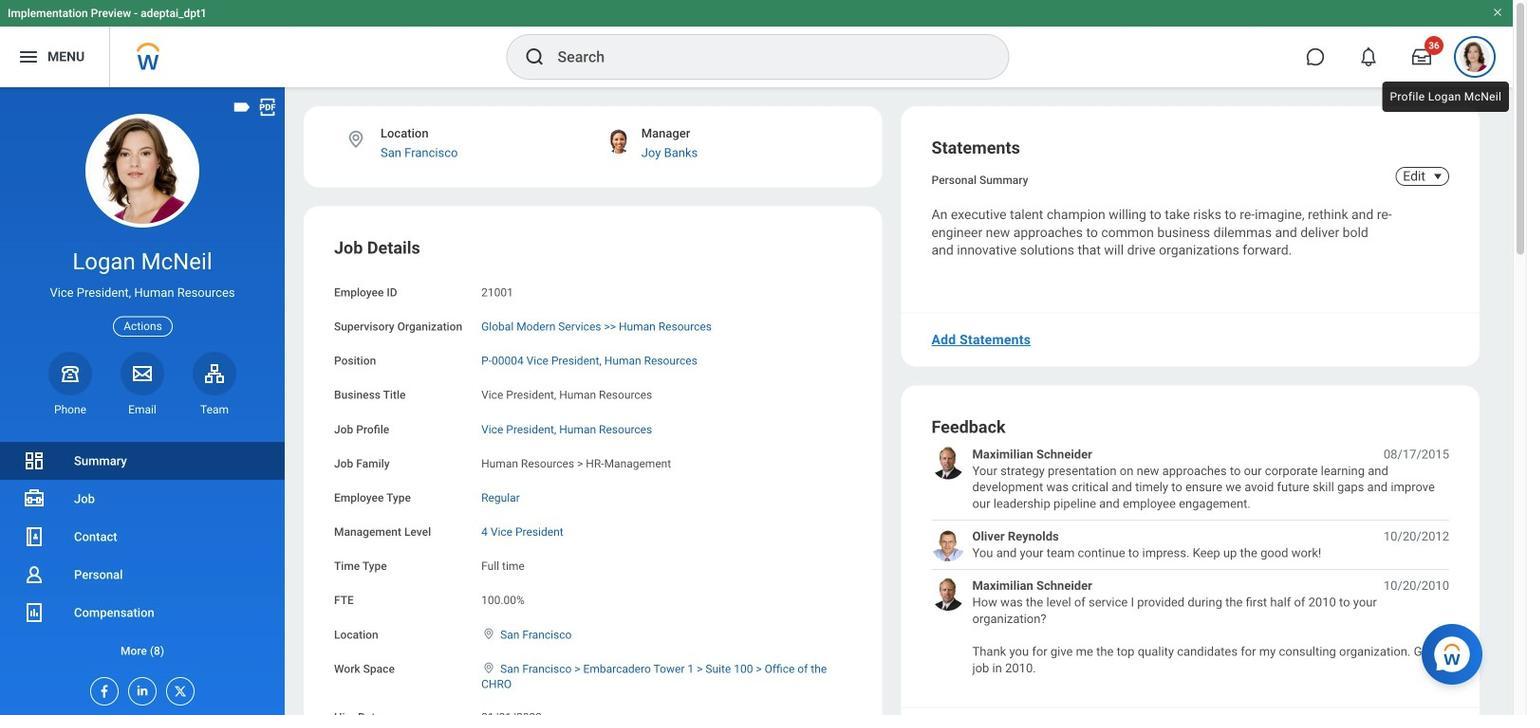 Task type: locate. For each thing, give the bounding box(es) containing it.
1 vertical spatial employee's photo (maximilian schneider) image
[[932, 578, 965, 611]]

contact image
[[23, 526, 46, 549]]

team logan mcneil element
[[193, 402, 236, 418]]

tooltip
[[1379, 78, 1514, 116]]

employee's photo (maximilian schneider) image up employee's photo (oliver reynolds)
[[932, 447, 965, 480]]

2 vertical spatial location image
[[481, 662, 497, 675]]

full time element
[[481, 556, 525, 574]]

email logan mcneil element
[[121, 402, 164, 418]]

location image
[[346, 129, 366, 150], [481, 628, 497, 641], [481, 662, 497, 675]]

banner
[[0, 0, 1513, 87]]

tag image
[[232, 97, 253, 118]]

list
[[0, 442, 285, 670], [932, 447, 1450, 677]]

0 vertical spatial employee's photo (maximilian schneider) image
[[932, 447, 965, 480]]

1 horizontal spatial list
[[932, 447, 1450, 677]]

1 employee's photo (maximilian schneider) image from the top
[[932, 447, 965, 480]]

linkedin image
[[129, 679, 150, 699]]

search image
[[524, 46, 546, 68]]

0 horizontal spatial list
[[0, 442, 285, 670]]

employee's photo (oliver reynolds) image
[[932, 529, 965, 562]]

view team image
[[203, 362, 226, 385]]

personal summary element
[[932, 170, 1029, 187]]

close environment banner image
[[1493, 7, 1504, 18]]

2 employee's photo (maximilian schneider) image from the top
[[932, 578, 965, 611]]

group
[[334, 237, 852, 716]]

employee's photo (maximilian schneider) image down employee's photo (oliver reynolds)
[[932, 578, 965, 611]]

employee's photo (maximilian schneider) image
[[932, 447, 965, 480], [932, 578, 965, 611]]

Search Workday  search field
[[558, 36, 970, 78]]

phone logan mcneil element
[[48, 402, 92, 418]]

inbox large image
[[1413, 47, 1432, 66]]

mail image
[[131, 362, 154, 385]]



Task type: describe. For each thing, give the bounding box(es) containing it.
0 vertical spatial location image
[[346, 129, 366, 150]]

justify image
[[17, 46, 40, 68]]

personal image
[[23, 564, 46, 587]]

view printable version (pdf) image
[[257, 97, 278, 118]]

facebook image
[[91, 679, 112, 700]]

profile logan mcneil image
[[1460, 42, 1491, 76]]

navigation pane region
[[0, 87, 285, 716]]

job image
[[23, 488, 46, 511]]

summary image
[[23, 450, 46, 473]]

x image
[[167, 679, 188, 700]]

phone image
[[57, 362, 84, 385]]

1 vertical spatial location image
[[481, 628, 497, 641]]

notifications large image
[[1360, 47, 1379, 66]]

compensation image
[[23, 602, 46, 625]]



Task type: vqa. For each thing, say whether or not it's contained in the screenshot.
bottommost Employee's Photo (Maximilian Schneider)
yes



